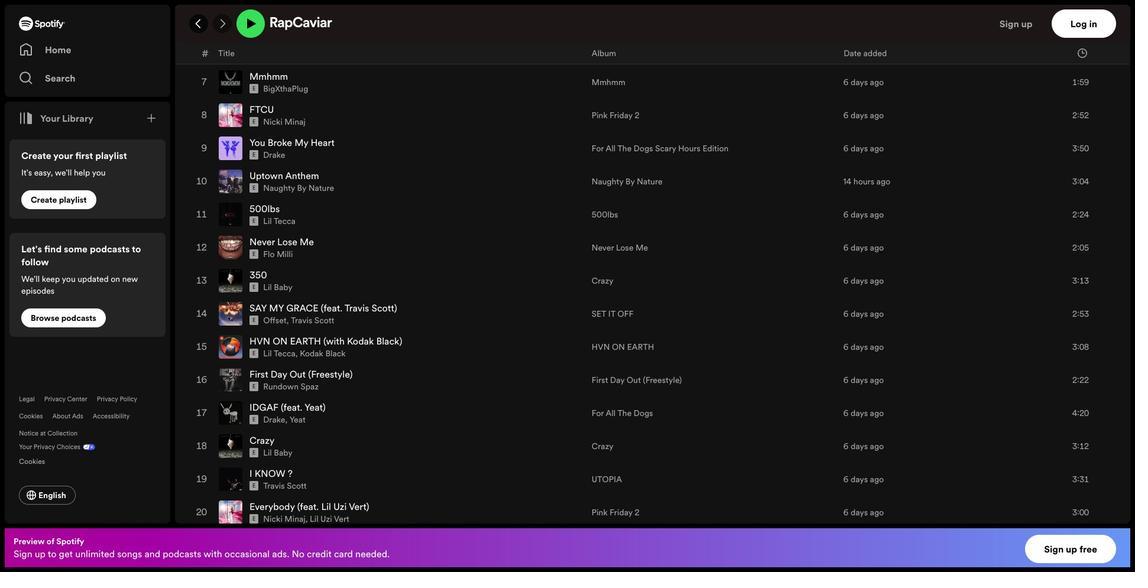 Task type: locate. For each thing, give the bounding box(es) containing it.
vert
[[334, 513, 349, 525]]

to inside preview of spotify sign up to get unlimited songs and podcasts with occasional ads. no credit card needed.
[[48, 547, 57, 560]]

lil baby link inside the crazy cell
[[263, 447, 293, 459]]

explicit element inside 'ftcu' cell
[[249, 117, 258, 127]]

baby inside 350 cell
[[274, 282, 293, 293]]

your left library on the top
[[40, 112, 60, 125]]

350
[[249, 269, 267, 282]]

kodak black link
[[300, 348, 346, 360]]

2
[[635, 109, 640, 121], [635, 507, 640, 519]]

1 horizontal spatial uzi
[[333, 500, 347, 513]]

drake left yeat link
[[263, 414, 285, 426]]

cookies link up notice
[[19, 412, 43, 421]]

10 days from the top
[[851, 374, 868, 386]]

(freestyle) inside "first day out (freestyle) e"
[[308, 368, 353, 381]]

naughty by nature down for all the dogs scary hours edition
[[592, 176, 662, 188]]

uzi inside everybody (feat. lil uzi vert) e
[[333, 500, 347, 513]]

3 explicit element from the top
[[249, 117, 258, 127]]

days for hvn on earth (with kodak black)
[[851, 341, 868, 353]]

1 horizontal spatial earth
[[627, 341, 654, 353]]

0 horizontal spatial mmhmm
[[249, 70, 288, 83]]

10 e from the top
[[252, 350, 256, 357]]

center
[[67, 395, 87, 404]]

2:24
[[1072, 209, 1089, 221]]

0 horizontal spatial first
[[249, 368, 268, 381]]

1 days from the top
[[851, 43, 868, 55]]

you for first
[[92, 167, 106, 179]]

, inside everybody (feat. lil uzi vert) cell
[[306, 513, 308, 525]]

1 drake from the top
[[263, 149, 285, 161]]

the for you broke my heart
[[617, 143, 632, 154]]

2 vertical spatial podcasts
[[163, 547, 201, 560]]

5 6 from the top
[[843, 209, 849, 221]]

350 link
[[249, 269, 267, 282]]

2 nicki minaj link from the top
[[263, 513, 306, 525]]

1 nicki from the top
[[263, 116, 282, 128]]

jid , 21 savage , baby tate
[[263, 17, 358, 28]]

9 explicit element from the top
[[249, 316, 258, 325]]

2:22
[[1072, 374, 1089, 386]]

1 pink from the top
[[592, 109, 608, 121]]

1 horizontal spatial playlist
[[95, 149, 127, 162]]

8 explicit element from the top
[[249, 283, 258, 292]]

first day out (freestyle) cell
[[219, 364, 582, 396]]

never lose me cell
[[219, 232, 582, 264]]

up left of
[[35, 547, 46, 560]]

500lbs link up never lose me
[[592, 209, 618, 221]]

earth inside hvn on earth (with kodak black) e
[[290, 335, 321, 348]]

cookies up notice
[[19, 412, 43, 421]]

2 all from the top
[[606, 407, 616, 419]]

0 horizontal spatial travis
[[263, 480, 285, 492]]

1 vertical spatial pink friday 2 link
[[592, 507, 640, 519]]

baby tate link
[[322, 17, 358, 28]]

1 2 from the top
[[635, 109, 640, 121]]

it's
[[21, 167, 32, 179]]

9 e from the top
[[252, 317, 256, 324]]

1 horizontal spatial to
[[132, 242, 141, 255]]

first up the for all the dogs
[[592, 374, 608, 386]]

first day out (freestyle) link down lil tecca , kodak black
[[249, 368, 353, 381]]

10 6 from the top
[[843, 374, 849, 386]]

e inside say my grace (feat. travis scott) e
[[252, 317, 256, 324]]

2 friday from the top
[[610, 507, 633, 519]]

ago for everybody (feat. lil uzi vert)
[[870, 507, 884, 519]]

minaj up 'you broke my heart' link
[[285, 116, 306, 128]]

6 for hvn on earth (with kodak black)
[[843, 341, 849, 353]]

5 days from the top
[[851, 209, 868, 221]]

5 e from the top
[[252, 185, 256, 192]]

0 vertical spatial lil baby
[[263, 282, 293, 293]]

explicit element inside idgaf (feat. yeat) cell
[[249, 415, 258, 425]]

i know ? cell
[[219, 464, 582, 496]]

1 vertical spatial all
[[606, 407, 616, 419]]

sign up free button
[[1025, 535, 1116, 563]]

1 horizontal spatial lose
[[616, 242, 634, 254]]

explicit element for crazy
[[249, 448, 258, 458]]

uptown anthem link
[[249, 169, 319, 182]]

0 vertical spatial nicki
[[263, 116, 282, 128]]

2 cell from the left
[[843, 0, 1025, 32]]

lil baby up i know ? link
[[263, 447, 293, 459]]

savage up the (do
[[290, 17, 317, 28]]

tate
[[342, 17, 358, 28]]

(freestyle) down 'hvn on earth'
[[643, 374, 682, 386]]

on for hvn on earth
[[612, 341, 625, 353]]

hvn down set
[[592, 341, 610, 353]]

6 for everybody (feat. lil uzi vert)
[[843, 507, 849, 519]]

crazy inside the crazy cell
[[249, 434, 275, 447]]

travis right offset link
[[291, 315, 312, 326]]

7 e from the top
[[252, 251, 256, 258]]

minaj inside 'ftcu' cell
[[285, 116, 306, 128]]

your for your library
[[40, 112, 60, 125]]

lil
[[263, 215, 272, 227], [263, 282, 272, 293], [263, 348, 272, 360], [263, 447, 272, 459], [321, 500, 331, 513], [310, 513, 318, 525]]

crazy link up utopia
[[592, 441, 614, 452]]

savage left &
[[356, 4, 387, 17]]

6 days ago for hvn on earth (with kodak black)
[[843, 341, 884, 353]]

13 e from the top
[[252, 449, 256, 457]]

ads.
[[272, 547, 289, 560]]

first inside "first day out (freestyle) e"
[[249, 368, 268, 381]]

1 friday from the top
[[610, 109, 633, 121]]

ads
[[72, 412, 83, 421]]

never lose me e
[[249, 235, 314, 258]]

explicit element inside the i know ? cell
[[249, 481, 258, 491]]

your inside button
[[40, 112, 60, 125]]

explicit element inside never lose me cell
[[249, 250, 258, 259]]

6 6 from the top
[[843, 242, 849, 254]]

0 horizontal spatial naughty by nature link
[[263, 182, 334, 194]]

6 days from the top
[[851, 242, 868, 254]]

6 days ago for you broke my heart
[[843, 143, 884, 154]]

privacy up about
[[44, 395, 66, 404]]

1 horizontal spatial day
[[610, 374, 625, 386]]

pink friday 2 link for ftcu
[[592, 109, 640, 121]]

nicki inside everybody (feat. lil uzi vert) cell
[[263, 513, 282, 525]]

1 vertical spatial 2
[[635, 507, 640, 519]]

1 vertical spatial cookies
[[19, 456, 45, 466]]

credit
[[307, 547, 332, 560]]

top bar and user menu element
[[175, 5, 1130, 43]]

2 for ftcu
[[635, 109, 640, 121]]

sign inside 'top bar and user menu' element
[[1000, 17, 1019, 30]]

nicki minaj link down travis scott
[[263, 513, 306, 525]]

1 vertical spatial drake link
[[263, 414, 285, 426]]

to
[[132, 242, 141, 255], [48, 547, 57, 560]]

explicit element inside uptown anthem cell
[[249, 183, 258, 193]]

12 e from the top
[[252, 416, 256, 423]]

easy,
[[34, 167, 53, 179]]

baby up my
[[274, 282, 293, 293]]

nicki minaj link inside everybody (feat. lil uzi vert) cell
[[263, 513, 306, 525]]

6 days ago for 500lbs
[[843, 209, 884, 221]]

scott
[[314, 315, 334, 326], [287, 480, 307, 492]]

500lbs inside cell
[[249, 202, 280, 215]]

tecca for lil tecca , kodak black
[[274, 348, 296, 360]]

first for first day out (freestyle)
[[592, 374, 608, 386]]

ago for i know ?
[[870, 474, 884, 485]]

pink friday 2 down utopia
[[592, 507, 640, 519]]

e inside uptown anthem e
[[252, 185, 256, 192]]

baby up ?
[[274, 447, 293, 459]]

earth for hvn on earth (with kodak black) e
[[290, 335, 321, 348]]

explicit element for 500lbs
[[249, 216, 258, 226]]

lil baby inside the crazy cell
[[263, 447, 293, 459]]

earth up first day out (freestyle)
[[627, 341, 654, 353]]

0 horizontal spatial you
[[62, 273, 76, 285]]

and
[[144, 547, 160, 560]]

4 explicit element from the top
[[249, 150, 258, 160]]

cookies for 2nd cookies link from the bottom of the main "element"
[[19, 412, 43, 421]]

no
[[292, 547, 304, 560]]

nicki minaj link up the broke
[[263, 116, 306, 128]]

13 explicit element from the top
[[249, 448, 258, 458]]

500lbs down uptown
[[249, 202, 280, 215]]

earth for hvn on earth
[[627, 341, 654, 353]]

0 horizontal spatial never
[[249, 235, 275, 248]]

surround sound (feat. 21 savage & baby tate) cell
[[219, 0, 582, 32]]

days for say my grace (feat. travis scott)
[[851, 308, 868, 320]]

1 lil tecca link from the top
[[263, 215, 296, 227]]

lil tecca link up rundown
[[263, 348, 296, 360]]

1 horizontal spatial cell
[[843, 0, 1025, 32]]

0 vertical spatial create
[[21, 149, 51, 162]]

offset
[[263, 315, 287, 326]]

, left lil uzi vert link
[[306, 513, 308, 525]]

explicit element inside say my grace (feat. travis scott) cell
[[249, 316, 258, 325]]

pink friday 2 for ftcu
[[592, 109, 640, 121]]

1 cookies link from the top
[[19, 412, 43, 421]]

you broke my heart e
[[249, 136, 334, 159]]

5 6 days ago from the top
[[843, 209, 884, 221]]

day down lil tecca , kodak black
[[271, 368, 287, 381]]

3:12
[[1072, 441, 1089, 452]]

home link
[[19, 38, 156, 61]]

create up easy,
[[21, 149, 51, 162]]

me inside the never lose me e
[[300, 235, 314, 248]]

2 horizontal spatial up
[[1066, 543, 1077, 556]]

you for some
[[62, 273, 76, 285]]

explicit element inside the crazy cell
[[249, 448, 258, 458]]

2 cookies from the top
[[19, 456, 45, 466]]

2 6 days ago from the top
[[843, 76, 884, 88]]

drake inside idgaf (feat. yeat) cell
[[263, 414, 285, 426]]

2 e from the top
[[252, 85, 256, 92]]

everybody (feat. lil uzi vert) cell
[[219, 497, 582, 529]]

uzi left vert
[[320, 513, 332, 525]]

lil tecca link up the never lose me e on the top
[[263, 215, 296, 227]]

spotify image
[[19, 17, 65, 31]]

2 lil baby from the top
[[263, 447, 293, 459]]

lil tecca , kodak black
[[263, 348, 346, 360]]

the for idgaf (feat. yeat)
[[617, 407, 632, 419]]

podcasts up on
[[90, 242, 130, 255]]

days for you broke my heart
[[851, 143, 868, 154]]

1 e from the top
[[252, 19, 256, 26]]

1 horizontal spatial never lose me link
[[592, 242, 648, 254]]

first
[[75, 149, 93, 162]]

by inside uptown anthem cell
[[297, 182, 306, 194]]

to up new
[[132, 242, 141, 255]]

kodak left black
[[300, 348, 323, 360]]

go back image
[[194, 19, 203, 28]]

500lbs
[[249, 202, 280, 215], [592, 209, 618, 221]]

3 days from the top
[[851, 109, 868, 121]]

flo milli link
[[263, 248, 293, 260]]

6 e from the top
[[252, 218, 256, 225]]

11 days from the top
[[851, 407, 868, 419]]

title
[[218, 47, 235, 59]]

1 horizontal spatial out
[[627, 374, 641, 386]]

first
[[249, 368, 268, 381], [592, 374, 608, 386]]

say my grace (feat. travis scott) e
[[249, 302, 397, 324]]

set
[[592, 308, 606, 320]]

sign
[[1000, 17, 1019, 30], [1044, 543, 1064, 556], [14, 547, 32, 560]]

first day out (freestyle) e
[[249, 368, 353, 390]]

1 vertical spatial minaj
[[285, 513, 306, 525]]

2 horizontal spatial sign
[[1044, 543, 1064, 556]]

6 for you broke my heart
[[843, 143, 849, 154]]

privacy down at
[[34, 443, 55, 452]]

1 vertical spatial create
[[31, 194, 57, 206]]

nicki for nicki minaj
[[263, 116, 282, 128]]

dogs left scary
[[634, 143, 653, 154]]

explicit element for surround
[[249, 18, 258, 27]]

0 horizontal spatial earth
[[290, 335, 321, 348]]

2 minaj from the top
[[285, 513, 306, 525]]

lose
[[277, 235, 297, 248], [616, 242, 634, 254]]

e inside the never lose me e
[[252, 251, 256, 258]]

3 6 from the top
[[843, 109, 849, 121]]

1 horizontal spatial nature
[[637, 176, 662, 188]]

1 vertical spatial the
[[617, 407, 632, 419]]

12 6 days ago from the top
[[843, 441, 884, 452]]

you broke my heart link
[[249, 136, 334, 149]]

duration image
[[1078, 48, 1087, 58]]

6 explicit element from the top
[[249, 216, 258, 226]]

6
[[843, 43, 849, 55], [843, 76, 849, 88], [843, 109, 849, 121], [843, 143, 849, 154], [843, 209, 849, 221], [843, 242, 849, 254], [843, 275, 849, 287], [843, 308, 849, 320], [843, 341, 849, 353], [843, 374, 849, 386], [843, 407, 849, 419], [843, 441, 849, 452], [843, 474, 849, 485], [843, 507, 849, 519]]

1 horizontal spatial kodak
[[347, 335, 374, 348]]

savage
[[356, 4, 387, 17], [290, 17, 317, 28]]

uzi left vert)
[[333, 500, 347, 513]]

crazy link for crazy
[[592, 441, 614, 452]]

0 vertical spatial dogs
[[634, 143, 653, 154]]

mmhmm link up ftcu
[[249, 70, 288, 83]]

broke
[[268, 136, 292, 149]]

explicit element inside first day out (freestyle) cell
[[249, 382, 258, 391]]

crazy for 350
[[592, 275, 614, 287]]

1 horizontal spatial mmhmm
[[592, 76, 625, 88]]

6 6 days ago from the top
[[843, 242, 884, 254]]

3 e from the top
[[252, 118, 256, 125]]

date
[[844, 47, 861, 59]]

0 vertical spatial minaj
[[285, 116, 306, 128]]

drake up uptown
[[263, 149, 285, 161]]

lil baby link up i know ? link
[[263, 447, 293, 459]]

main element
[[5, 5, 170, 524]]

0 horizontal spatial (freestyle)
[[308, 368, 353, 381]]

get
[[59, 547, 73, 560]]

day up the for all the dogs
[[610, 374, 625, 386]]

500lbs for 500lbs
[[592, 209, 618, 221]]

on down offset
[[273, 335, 288, 348]]

, up "first day out (freestyle) e" at the left of page
[[296, 348, 298, 360]]

0 horizontal spatial up
[[35, 547, 46, 560]]

13 days from the top
[[851, 474, 868, 485]]

by down for all the dogs scary hours edition
[[626, 176, 635, 188]]

0 vertical spatial the
[[617, 143, 632, 154]]

15 e from the top
[[252, 516, 256, 523]]

1 horizontal spatial first
[[592, 374, 608, 386]]

21 inside surround sound (feat. 21 savage & baby tate) e
[[345, 4, 354, 17]]

(feat. inside say my grace (feat. travis scott) e
[[321, 302, 342, 315]]

1 horizontal spatial mmhmm link
[[592, 76, 625, 88]]

pink
[[592, 109, 608, 121], [592, 507, 608, 519]]

yeat
[[290, 414, 306, 426]]

library
[[62, 112, 93, 125]]

8 6 from the top
[[843, 308, 849, 320]]

21
[[345, 4, 354, 17], [281, 17, 288, 28]]

nature
[[637, 176, 662, 188], [308, 182, 334, 194]]

3 6 days ago from the top
[[843, 109, 884, 121]]

7 explicit element from the top
[[249, 250, 258, 259]]

0 horizontal spatial your
[[19, 443, 32, 452]]

naughty by nature up lil tecca
[[263, 182, 334, 194]]

explicit element for mmhmm
[[249, 84, 258, 94]]

days for mmhmm
[[851, 76, 868, 88]]

travis left ?
[[263, 480, 285, 492]]

1 vertical spatial pink friday 2
[[592, 507, 640, 519]]

never for never lose me e
[[249, 235, 275, 248]]

1 vertical spatial tecca
[[274, 348, 296, 360]]

7 days from the top
[[851, 275, 868, 287]]

0 vertical spatial podcasts
[[90, 242, 130, 255]]

explicit element inside everybody (feat. lil uzi vert) cell
[[249, 514, 258, 524]]

mmhmm inside cell
[[249, 70, 288, 83]]

lil baby up my
[[263, 282, 293, 293]]

mmhmm down the album
[[592, 76, 625, 88]]

drake link up uptown
[[263, 149, 285, 161]]

vert)
[[349, 500, 369, 513]]

13 6 from the top
[[843, 474, 849, 485]]

1 horizontal spatial never
[[592, 242, 614, 254]]

podcasts right the and
[[163, 547, 201, 560]]

baby right &
[[398, 4, 419, 17]]

0 horizontal spatial first day out (freestyle) link
[[249, 368, 353, 381]]

14 explicit element from the top
[[249, 481, 258, 491]]

pink friday 2 link
[[592, 109, 640, 121], [592, 507, 640, 519]]

0 vertical spatial tecca
[[274, 215, 296, 227]]

you broke my heart cell
[[219, 133, 582, 164]]

nicki down travis scott
[[263, 513, 282, 525]]

2 nicki from the top
[[263, 513, 282, 525]]

sign for sign up free
[[1044, 543, 1064, 556]]

minaj inside everybody (feat. lil uzi vert) cell
[[285, 513, 306, 525]]

1 vertical spatial scott
[[287, 480, 307, 492]]

ago for ftcu
[[870, 109, 884, 121]]

podcasts right browse
[[61, 312, 96, 324]]

1 vertical spatial lil baby link
[[263, 447, 293, 459]]

drake link left yeat link
[[263, 414, 285, 426]]

date added
[[844, 47, 887, 59]]

2 2 from the top
[[635, 507, 640, 519]]

songs
[[117, 547, 142, 560]]

0 vertical spatial drake link
[[263, 149, 285, 161]]

dogs down first day out (freestyle)
[[634, 407, 653, 419]]

2 lil baby link from the top
[[263, 447, 293, 459]]

e inside hvn on earth (with kodak black) e
[[252, 350, 256, 357]]

sign up button
[[995, 9, 1052, 38]]

3:00
[[1072, 507, 1089, 519]]

explicit element inside mmhmm cell
[[249, 84, 258, 94]]

11 explicit element from the top
[[249, 382, 258, 391]]

1 pink friday 2 from the top
[[592, 109, 640, 121]]

1 horizontal spatial savage
[[356, 4, 387, 17]]

1 vertical spatial playlist
[[59, 194, 87, 206]]

pink friday 2 link up for all the dogs scary hours edition 'link' at top
[[592, 109, 640, 121]]

explicit element inside 350 cell
[[249, 283, 258, 292]]

for for idgaf (feat. yeat)
[[592, 407, 604, 419]]

milli
[[277, 248, 293, 260]]

1 horizontal spatial up
[[1021, 17, 1033, 30]]

explicit element inside hvn on earth (with kodak black) cell
[[249, 349, 258, 358]]

1 all from the top
[[606, 143, 616, 154]]

english
[[38, 490, 66, 501]]

on inside hvn on earth (with kodak black) e
[[273, 335, 288, 348]]

your library
[[40, 112, 93, 125]]

1 dogs from the top
[[634, 143, 653, 154]]

create inside create your first playlist it's easy, we'll help you
[[21, 149, 51, 162]]

scott up everybody (feat. lil uzi vert) link
[[287, 480, 307, 492]]

0 vertical spatial to
[[132, 242, 141, 255]]

14 e from the top
[[252, 483, 256, 490]]

baby
[[398, 4, 419, 17], [322, 17, 340, 28], [274, 282, 293, 293], [274, 447, 293, 459]]

never
[[249, 235, 275, 248], [592, 242, 614, 254]]

travis scott link inside cell
[[291, 315, 334, 326]]

crazy up set
[[592, 275, 614, 287]]

drake link
[[263, 149, 285, 161], [263, 414, 285, 426]]

explicit element for idgaf
[[249, 415, 258, 425]]

lil inside everybody (feat. lil uzi vert) e
[[321, 500, 331, 513]]

explicit element inside surround sound (feat. 21 savage & baby tate) cell
[[249, 18, 258, 27]]

0 vertical spatial your
[[40, 112, 60, 125]]

1 horizontal spatial on
[[612, 341, 625, 353]]

14 days from the top
[[851, 507, 868, 519]]

4 e from the top
[[252, 151, 256, 159]]

crazy link down drake , yeat
[[249, 434, 275, 447]]

0 vertical spatial cookies link
[[19, 412, 43, 421]]

pink friday 2
[[592, 109, 640, 121], [592, 507, 640, 519]]

0 horizontal spatial day
[[271, 368, 287, 381]]

1 vertical spatial to
[[48, 547, 57, 560]]

2 6 from the top
[[843, 76, 849, 88]]

playlist down help
[[59, 194, 87, 206]]

cookies for first cookies link from the bottom of the main "element"
[[19, 456, 45, 466]]

1 vertical spatial dogs
[[634, 407, 653, 419]]

e inside "first day out (freestyle) e"
[[252, 383, 256, 390]]

out for first day out (freestyle) e
[[290, 368, 306, 381]]

explicit element for i
[[249, 481, 258, 491]]

1 lil baby from the top
[[263, 282, 293, 293]]

0 vertical spatial friday
[[610, 109, 633, 121]]

2 drake from the top
[[263, 414, 285, 426]]

lil baby link for 350
[[263, 282, 293, 293]]

(feat.
[[321, 4, 342, 17], [321, 302, 342, 315], [281, 401, 302, 414], [297, 500, 319, 513]]

2 for everybody (feat. lil uzi vert)
[[635, 507, 640, 519]]

1 vertical spatial nicki minaj link
[[263, 513, 306, 525]]

the left scary
[[617, 143, 632, 154]]

travis scott link inside the i know ? cell
[[263, 480, 307, 492]]

500lbs link down uptown
[[249, 202, 280, 215]]

explicit element inside 500lbs cell
[[249, 216, 258, 226]]

create down easy,
[[31, 194, 57, 206]]

cell
[[592, 0, 834, 32], [843, 0, 1025, 32]]

for for you broke my heart
[[592, 143, 604, 154]]

13 6 days ago from the top
[[843, 474, 884, 485]]

up inside 'top bar and user menu' element
[[1021, 17, 1033, 30]]

e inside ftcu e
[[252, 118, 256, 125]]

12 6 from the top
[[843, 441, 849, 452]]

1 for from the top
[[592, 143, 604, 154]]

days for never lose me
[[851, 242, 868, 254]]

0 vertical spatial for
[[592, 143, 604, 154]]

privacy for privacy policy
[[97, 395, 118, 404]]

0 horizontal spatial lose
[[277, 235, 297, 248]]

bigxthaplug
[[263, 83, 308, 95]]

0 horizontal spatial uzi
[[320, 513, 332, 525]]

2 pink from the top
[[592, 507, 608, 519]]

idgaf (feat. yeat) cell
[[219, 397, 582, 429]]

11 6 days ago from the top
[[843, 407, 884, 419]]

scott up hvn on earth (with kodak black) link
[[314, 315, 334, 326]]

8 e from the top
[[252, 284, 256, 291]]

legal
[[19, 395, 35, 404]]

nicki up the broke
[[263, 116, 282, 128]]

6 days ago for crazy
[[843, 441, 884, 452]]

0 horizontal spatial sign
[[14, 547, 32, 560]]

9 days from the top
[[851, 341, 868, 353]]

10 6 days ago from the top
[[843, 374, 884, 386]]

privacy policy link
[[97, 395, 137, 404]]

explicit element
[[249, 18, 258, 27], [249, 84, 258, 94], [249, 117, 258, 127], [249, 150, 258, 160], [249, 183, 258, 193], [249, 216, 258, 226], [249, 250, 258, 259], [249, 283, 258, 292], [249, 316, 258, 325], [249, 349, 258, 358], [249, 382, 258, 391], [249, 415, 258, 425], [249, 448, 258, 458], [249, 481, 258, 491], [249, 514, 258, 524]]

, left yeat link
[[285, 414, 287, 426]]

(do
[[293, 37, 308, 50]]

days for i know ?
[[851, 474, 868, 485]]

hvn inside hvn on earth (with kodak black) e
[[249, 335, 270, 348]]

1 horizontal spatial 500lbs
[[592, 209, 618, 221]]

explicit element for ftcu
[[249, 117, 258, 127]]

2 explicit element from the top
[[249, 84, 258, 94]]

2 tecca from the top
[[274, 348, 296, 360]]

crazy up utopia
[[592, 441, 614, 452]]

minaj for nicki minaj
[[285, 116, 306, 128]]

scott)
[[372, 302, 397, 315]]

0 horizontal spatial cell
[[592, 0, 834, 32]]

to left get
[[48, 547, 57, 560]]

tecca inside hvn on earth (with kodak black) cell
[[274, 348, 296, 360]]

by right uptown
[[297, 182, 306, 194]]

first day out (freestyle) link down 'hvn on earth'
[[592, 374, 682, 386]]

on for hvn on earth (with kodak black) e
[[273, 335, 288, 348]]

1 drake link from the top
[[263, 149, 285, 161]]

offset link
[[263, 315, 287, 326]]

1 horizontal spatial sign
[[1000, 17, 1019, 30]]

0 vertical spatial pink
[[592, 109, 608, 121]]

create inside button
[[31, 194, 57, 206]]

lil tecca
[[263, 215, 296, 227]]

12 days from the top
[[851, 441, 868, 452]]

flo
[[263, 248, 275, 260]]

nicki for nicki minaj , lil uzi vert
[[263, 513, 282, 525]]

1 horizontal spatial hvn
[[592, 341, 610, 353]]

tecca up "first day out (freestyle) e" at the left of page
[[274, 348, 296, 360]]

me for never lose me e
[[300, 235, 314, 248]]

for all the dogs
[[592, 407, 653, 419]]

1 horizontal spatial your
[[40, 112, 60, 125]]

0 vertical spatial all
[[606, 143, 616, 154]]

up left free
[[1066, 543, 1077, 556]]

cookies link
[[19, 412, 43, 421], [19, 454, 55, 467]]

0 vertical spatial you
[[92, 167, 106, 179]]

e inside mmhmm e
[[252, 85, 256, 92]]

privacy
[[44, 395, 66, 404], [97, 395, 118, 404], [34, 443, 55, 452]]

1 horizontal spatial (freestyle)
[[643, 374, 682, 386]]

mmhmm up ftcu
[[249, 70, 288, 83]]

0 vertical spatial scott
[[314, 315, 334, 326]]

create
[[21, 149, 51, 162], [31, 194, 57, 206]]

2 pink friday 2 from the top
[[592, 507, 640, 519]]

travis left scott)
[[345, 302, 369, 315]]

your down notice
[[19, 443, 32, 452]]

6 days ago for first day out (freestyle)
[[843, 374, 884, 386]]

7 6 from the top
[[843, 275, 849, 287]]

4 days from the top
[[851, 143, 868, 154]]

1 vertical spatial lil baby
[[263, 447, 293, 459]]

all left scary
[[606, 143, 616, 154]]

0 horizontal spatial nature
[[308, 182, 334, 194]]

8 6 days ago from the top
[[843, 308, 884, 320]]

, right my
[[287, 315, 289, 326]]

, up "city"
[[276, 17, 278, 28]]

lil baby link up my
[[263, 282, 293, 293]]

500lbs cell
[[219, 199, 582, 231]]

1 cookies from the top
[[19, 412, 43, 421]]

create for playlist
[[31, 194, 57, 206]]

day inside "first day out (freestyle) e"
[[271, 368, 287, 381]]

8 days from the top
[[851, 308, 868, 320]]

(feat. inside idgaf (feat. yeat) e
[[281, 401, 302, 414]]

14 6 from the top
[[843, 507, 849, 519]]

0 vertical spatial travis scott link
[[291, 315, 334, 326]]

everybody (feat. lil uzi vert) e
[[249, 500, 369, 523]]

all down first day out (freestyle)
[[606, 407, 616, 419]]

lil tecca link inside 500lbs cell
[[263, 215, 296, 227]]

1 vertical spatial friday
[[610, 507, 633, 519]]

2:03
[[1072, 43, 1089, 55]]

1 explicit element from the top
[[249, 18, 258, 27]]

playlist inside create playlist button
[[59, 194, 87, 206]]

0 horizontal spatial by
[[297, 182, 306, 194]]

500lbs up never lose me
[[592, 209, 618, 221]]

1 vertical spatial travis scott link
[[263, 480, 307, 492]]

naughty by nature link down for all the dogs scary hours edition
[[592, 176, 662, 188]]

1 nicki minaj link from the top
[[263, 116, 306, 128]]

0 horizontal spatial mmhmm link
[[249, 70, 288, 83]]

the down first day out (freestyle)
[[617, 407, 632, 419]]

9 6 days ago from the top
[[843, 341, 884, 353]]

lil baby link inside 350 cell
[[263, 282, 293, 293]]

travis inside the i know ? cell
[[263, 480, 285, 492]]

nature down for all the dogs scary hours edition 'link' at top
[[637, 176, 662, 188]]

pink friday 2 up for all the dogs scary hours edition 'link' at top
[[592, 109, 640, 121]]

out inside "first day out (freestyle) e"
[[290, 368, 306, 381]]

1 lil baby link from the top
[[263, 282, 293, 293]]

hvn for hvn on earth (with kodak black) e
[[249, 335, 270, 348]]

0 vertical spatial nicki minaj link
[[263, 116, 306, 128]]

minaj for nicki minaj , lil uzi vert
[[285, 513, 306, 525]]

0 horizontal spatial hvn
[[249, 335, 270, 348]]

0 horizontal spatial naughty
[[263, 182, 295, 194]]

explicit element inside you broke my heart "cell"
[[249, 150, 258, 160]]

naughty by nature link up lil tecca
[[263, 182, 334, 194]]

0 horizontal spatial playlist
[[59, 194, 87, 206]]

tecca up the never lose me e on the top
[[274, 215, 296, 227]]

6 days ago for never lose me
[[843, 242, 884, 254]]

privacy up accessibility link
[[97, 395, 118, 404]]

1 horizontal spatial naughty
[[592, 176, 623, 188]]

(feat. inside surround sound (feat. 21 savage & baby tate) e
[[321, 4, 342, 17]]

minaj left lil uzi vert link
[[285, 513, 306, 525]]

you inside create your first playlist it's easy, we'll help you
[[92, 167, 106, 179]]

you right help
[[92, 167, 106, 179]]

we'll
[[21, 273, 40, 285]]

pink friday 2 link down utopia
[[592, 507, 640, 519]]

sign up free
[[1044, 543, 1097, 556]]

set it off link
[[592, 308, 634, 320]]

1 horizontal spatial 21
[[345, 4, 354, 17]]

crazy link up set
[[592, 275, 614, 287]]

2 days from the top
[[851, 76, 868, 88]]

10 explicit element from the top
[[249, 349, 258, 358]]

15 explicit element from the top
[[249, 514, 258, 524]]

0 horizontal spatial scott
[[287, 480, 307, 492]]

keep
[[42, 273, 60, 285]]

2 drake link from the top
[[263, 414, 285, 426]]

create playlist
[[31, 194, 87, 206]]

policy
[[120, 395, 137, 404]]

1 horizontal spatial you
[[92, 167, 106, 179]]

kodak right (with
[[347, 335, 374, 348]]

2 pink friday 2 link from the top
[[592, 507, 640, 519]]

lil baby inside 350 cell
[[263, 282, 293, 293]]

1 vertical spatial drake
[[263, 414, 285, 426]]

first day out (freestyle) link inside cell
[[249, 368, 353, 381]]

you right keep
[[62, 273, 76, 285]]

mmhmm link down the album
[[592, 76, 625, 88]]

on down set it off link
[[612, 341, 625, 353]]

days for ftcu
[[851, 109, 868, 121]]

1 horizontal spatial travis
[[291, 315, 312, 326]]

to inside let's find some podcasts to follow we'll keep you updated on new episodes
[[132, 242, 141, 255]]

2 the from the top
[[617, 407, 632, 419]]

, up it)
[[317, 17, 320, 28]]

lose inside the never lose me e
[[277, 235, 297, 248]]

0 horizontal spatial on
[[273, 335, 288, 348]]

0 horizontal spatial savage
[[290, 17, 317, 28]]

lil baby
[[263, 282, 293, 293], [263, 447, 293, 459]]

friday down utopia
[[610, 507, 633, 519]]

12 explicit element from the top
[[249, 415, 258, 425]]

drake inside you broke my heart "cell"
[[263, 149, 285, 161]]

you inside let's find some podcasts to follow we'll keep you updated on new episodes
[[62, 273, 76, 285]]

days for 500lbs
[[851, 209, 868, 221]]

cookies down "your privacy choices" button
[[19, 456, 45, 466]]



Task type: describe. For each thing, give the bounding box(es) containing it.
rundown spaz
[[263, 381, 319, 393]]

let's find some podcasts to follow we'll keep you updated on new episodes
[[21, 242, 141, 297]]

day for first day out (freestyle) e
[[271, 368, 287, 381]]

3:08
[[1072, 341, 1089, 353]]

preview
[[14, 536, 45, 547]]

grace
[[286, 302, 318, 315]]

e inside i know ? e
[[252, 483, 256, 490]]

hvn for hvn on earth
[[592, 341, 610, 353]]

say
[[249, 302, 267, 315]]

, inside say my grace (feat. travis scott) cell
[[287, 315, 289, 326]]

crazy e
[[249, 434, 275, 457]]

6 for 350
[[843, 275, 849, 287]]

duration element
[[1078, 48, 1087, 58]]

uptown anthem cell
[[219, 166, 582, 198]]

6 for crazy
[[843, 441, 849, 452]]

lose for never lose me
[[616, 242, 634, 254]]

nicki minaj link inside 'ftcu' cell
[[263, 116, 306, 128]]

drake link inside idgaf (feat. yeat) cell
[[263, 414, 285, 426]]

lil inside the crazy cell
[[263, 447, 272, 459]]

unlimited
[[75, 547, 115, 560]]

6 days ago for 350
[[843, 275, 884, 287]]

350 e
[[249, 269, 267, 291]]

3:49
[[1072, 10, 1089, 22]]

crazy cell
[[219, 431, 582, 462]]

uptown anthem e
[[249, 169, 319, 192]]

drake for drake
[[263, 149, 285, 161]]

pink friday 2 link for everybody (feat. lil uzi vert)
[[592, 507, 640, 519]]

6 days ago for idgaf (feat. yeat)
[[843, 407, 884, 419]]

e inside you broke my heart e
[[252, 151, 256, 159]]

0 horizontal spatial 21
[[281, 17, 288, 28]]

lottery pick
[[592, 43, 636, 55]]

i know ? e
[[249, 467, 293, 490]]

hvn on earth (with kodak black) link
[[249, 335, 402, 348]]

podcasts inside let's find some podcasts to follow we'll keep you updated on new episodes
[[90, 242, 130, 255]]

e inside crazy e
[[252, 449, 256, 457]]

0 horizontal spatial 500lbs link
[[249, 202, 280, 215]]

accessibility
[[93, 412, 130, 421]]

days for crazy
[[851, 441, 868, 452]]

in
[[1089, 17, 1097, 30]]

sound
[[291, 4, 318, 17]]

of
[[47, 536, 54, 547]]

playlist inside create your first playlist it's easy, we'll help you
[[95, 149, 127, 162]]

privacy policy
[[97, 395, 137, 404]]

city
[[273, 37, 290, 50]]

explicit element for uptown
[[249, 183, 258, 193]]

&
[[389, 4, 396, 17]]

ago for you broke my heart
[[870, 143, 884, 154]]

# column header
[[202, 43, 209, 63]]

2:05
[[1072, 242, 1089, 254]]

drake , yeat
[[263, 414, 306, 426]]

1 6 from the top
[[843, 43, 849, 55]]

2 cookies link from the top
[[19, 454, 55, 467]]

1 horizontal spatial first day out (freestyle) link
[[592, 374, 682, 386]]

explicit element for never
[[249, 250, 258, 259]]

6 days ago for say my grace (feat. travis scott)
[[843, 308, 884, 320]]

notice
[[19, 429, 39, 438]]

travis scott link for travis
[[291, 315, 334, 326]]

1 horizontal spatial naughty by nature link
[[592, 176, 662, 188]]

your privacy choices button
[[19, 443, 80, 452]]

baby inside the crazy cell
[[274, 447, 293, 459]]

sign up
[[1000, 17, 1033, 30]]

free
[[1079, 543, 1097, 556]]

naughty inside uptown anthem cell
[[263, 182, 295, 194]]

savage inside surround sound (feat. 21 savage & baby tate) e
[[356, 4, 387, 17]]

it
[[608, 308, 615, 320]]

1:59
[[1072, 76, 1089, 88]]

go forward image
[[218, 19, 227, 28]]

ago for idgaf (feat. yeat)
[[870, 407, 884, 419]]

1 vertical spatial podcasts
[[61, 312, 96, 324]]

14
[[843, 176, 851, 188]]

drake link inside you broke my heart "cell"
[[263, 149, 285, 161]]

days for idgaf (feat. yeat)
[[851, 407, 868, 419]]

idgaf
[[249, 401, 278, 414]]

6 for first day out (freestyle)
[[843, 374, 849, 386]]

nature inside uptown anthem cell
[[308, 182, 334, 194]]

e inside the 500lbs e
[[252, 218, 256, 225]]

travis scott
[[263, 480, 307, 492]]

350 cell
[[219, 265, 582, 297]]

browse podcasts
[[31, 312, 96, 324]]

days for first day out (freestyle)
[[851, 374, 868, 386]]

flo milli
[[263, 248, 293, 260]]

(feat. inside everybody (feat. lil uzi vert) e
[[297, 500, 319, 513]]

legal link
[[19, 395, 35, 404]]

days for everybody (feat. lil uzi vert)
[[851, 507, 868, 519]]

(freestyle) for first day out (freestyle) e
[[308, 368, 353, 381]]

#
[[202, 46, 209, 59]]

nicki minaj
[[263, 116, 306, 128]]

naughty by nature link inside uptown anthem cell
[[263, 182, 334, 194]]

6 for idgaf (feat. yeat)
[[843, 407, 849, 419]]

all for you broke my heart
[[606, 143, 616, 154]]

privacy center link
[[44, 395, 87, 404]]

california consumer privacy act (ccpa) opt-out icon image
[[80, 443, 95, 454]]

travis scott link for ?
[[263, 480, 307, 492]]

create for your
[[21, 149, 51, 162]]

jid
[[263, 17, 276, 28]]

say my grace (feat. travis scott) cell
[[219, 298, 582, 330]]

search link
[[19, 66, 156, 90]]

surround
[[249, 4, 289, 17]]

6 days ago for i know ?
[[843, 474, 884, 485]]

500lbs for 500lbs e
[[249, 202, 280, 215]]

mmhmm for mmhmm e
[[249, 70, 288, 83]]

occasional
[[224, 547, 270, 560]]

rundown
[[263, 381, 299, 393]]

e inside 350 e
[[252, 284, 256, 291]]

everybody (feat. lil uzi vert) link
[[249, 500, 369, 513]]

ago for crazy
[[870, 441, 884, 452]]

hvn on earth
[[592, 341, 654, 353]]

i
[[249, 467, 252, 480]]

with
[[203, 547, 222, 560]]

(freestyle) for first day out (freestyle)
[[643, 374, 682, 386]]

e inside surround sound (feat. 21 savage & baby tate) e
[[252, 19, 256, 26]]

for all the dogs scary hours edition link
[[592, 143, 729, 154]]

naughty by nature inside uptown anthem cell
[[263, 182, 334, 194]]

accessibility link
[[93, 412, 130, 421]]

baby inside surround sound (feat. 21 savage & baby tate) e
[[398, 4, 419, 17]]

up for sign up free
[[1066, 543, 1077, 556]]

explicit element for you
[[249, 150, 258, 160]]

everybody
[[249, 500, 295, 513]]

never for never lose me
[[592, 242, 614, 254]]

it)
[[311, 37, 319, 50]]

updated
[[78, 273, 109, 285]]

hvn on earth (with kodak black) cell
[[219, 331, 582, 363]]

crazy for crazy
[[592, 441, 614, 452]]

day for first day out (freestyle)
[[610, 374, 625, 386]]

lil inside 350 cell
[[263, 282, 272, 293]]

rundown spaz link
[[263, 381, 319, 393]]

sign inside preview of spotify sign up to get unlimited songs and podcasts with occasional ads. no credit card needed.
[[14, 547, 32, 560]]

(with
[[323, 335, 345, 348]]

create playlist button
[[21, 190, 96, 209]]

pink for ftcu
[[592, 109, 608, 121]]

offset , travis scott
[[263, 315, 334, 326]]

about
[[52, 412, 70, 421]]

6 days ago for everybody (feat. lil uzi vert)
[[843, 507, 884, 519]]

some
[[64, 242, 88, 255]]

soak city (do it) cell
[[219, 33, 582, 65]]

dogs for idgaf (feat. yeat)
[[634, 407, 653, 419]]

tecca for lil tecca
[[274, 215, 296, 227]]

lottery
[[592, 43, 618, 55]]

utopia link
[[592, 474, 622, 485]]

privacy for privacy center
[[44, 395, 66, 404]]

my
[[269, 302, 284, 315]]

1 horizontal spatial naughty by nature
[[592, 176, 662, 188]]

explicit element for say
[[249, 316, 258, 325]]

ago for 350
[[870, 275, 884, 287]]

ftcu link
[[249, 103, 274, 116]]

ago for uptown anthem
[[876, 176, 890, 188]]

14 hours ago
[[843, 176, 890, 188]]

your library button
[[14, 106, 98, 130]]

lil baby link for crazy
[[263, 447, 293, 459]]

crazy link for 350
[[592, 275, 614, 287]]

ftcu
[[249, 103, 274, 116]]

explicit element for 350
[[249, 283, 258, 292]]

at
[[40, 429, 46, 438]]

me for never lose me
[[636, 242, 648, 254]]

1 horizontal spatial by
[[626, 176, 635, 188]]

kodak inside hvn on earth (with kodak black) e
[[347, 335, 374, 348]]

2 lil tecca link from the top
[[263, 348, 296, 360]]

surround sound (feat. 21 savage & baby tate) e
[[249, 4, 442, 26]]

6 for mmhmm
[[843, 76, 849, 88]]

hours
[[854, 176, 874, 188]]

we'll
[[55, 167, 72, 179]]

, inside hvn on earth (with kodak black) cell
[[296, 348, 298, 360]]

up for sign up
[[1021, 17, 1033, 30]]

ago for first day out (freestyle)
[[870, 374, 884, 386]]

ago for mmhmm
[[870, 76, 884, 88]]

lil inside hvn on earth (with kodak black) cell
[[263, 348, 272, 360]]

create your first playlist it's easy, we'll help you
[[21, 149, 127, 179]]

your privacy choices
[[19, 443, 80, 452]]

1 6 days ago from the top
[[843, 43, 884, 55]]

days for 350
[[851, 275, 868, 287]]

episodes
[[21, 285, 54, 297]]

e inside idgaf (feat. yeat) e
[[252, 416, 256, 423]]

lose for never lose me e
[[277, 235, 297, 248]]

all for idgaf (feat. yeat)
[[606, 407, 616, 419]]

nicki minaj , lil uzi vert
[[263, 513, 349, 525]]

scott inside cell
[[314, 315, 334, 326]]

lil inside 500lbs cell
[[263, 215, 272, 227]]

ftcu cell
[[219, 99, 582, 131]]

ago for say my grace (feat. travis scott)
[[870, 308, 884, 320]]

spotify
[[56, 536, 84, 547]]

for all the dogs scary hours edition
[[592, 143, 729, 154]]

ago for never lose me
[[870, 242, 884, 254]]

mmhmm link inside cell
[[249, 70, 288, 83]]

friday for ftcu
[[610, 109, 633, 121]]

4:20
[[1072, 407, 1089, 419]]

6 days ago for mmhmm
[[843, 76, 884, 88]]

6 for say my grace (feat. travis scott)
[[843, 308, 849, 320]]

explicit element for hvn
[[249, 349, 258, 358]]

podcasts inside preview of spotify sign up to get unlimited songs and podcasts with occasional ads. no credit card needed.
[[163, 547, 201, 560]]

sign for sign up
[[1000, 17, 1019, 30]]

3:04
[[1072, 176, 1089, 188]]

500lbs e
[[249, 202, 280, 225]]

browse
[[31, 312, 59, 324]]

pink for everybody (feat. lil uzi vert)
[[592, 507, 608, 519]]

travis inside say my grace (feat. travis scott) e
[[345, 302, 369, 315]]

, inside idgaf (feat. yeat) cell
[[285, 414, 287, 426]]

1 cell from the left
[[592, 0, 834, 32]]

6 for ftcu
[[843, 109, 849, 121]]

# row
[[190, 43, 1116, 64]]

out for first day out (freestyle)
[[627, 374, 641, 386]]

baby left tate
[[322, 17, 340, 28]]

1 horizontal spatial 500lbs link
[[592, 209, 618, 221]]

0 horizontal spatial kodak
[[300, 348, 323, 360]]

tate)
[[421, 4, 442, 17]]

e inside everybody (feat. lil uzi vert) e
[[252, 516, 256, 523]]

surround sound (feat. 21 savage & baby tate) link
[[249, 4, 442, 17]]

lil baby for crazy
[[263, 447, 293, 459]]

you
[[249, 136, 265, 149]]

3:13
[[1072, 275, 1089, 287]]

0 horizontal spatial never lose me link
[[249, 235, 314, 248]]

drake for drake , yeat
[[263, 414, 285, 426]]

uptown
[[249, 169, 283, 182]]

mmhmm cell
[[219, 66, 582, 98]]

up inside preview of spotify sign up to get unlimited songs and podcasts with occasional ads. no credit card needed.
[[35, 547, 46, 560]]

6 for 500lbs
[[843, 209, 849, 221]]

scott inside the i know ? cell
[[287, 480, 307, 492]]



Task type: vqa. For each thing, say whether or not it's contained in the screenshot.
Privacy Policy
yes



